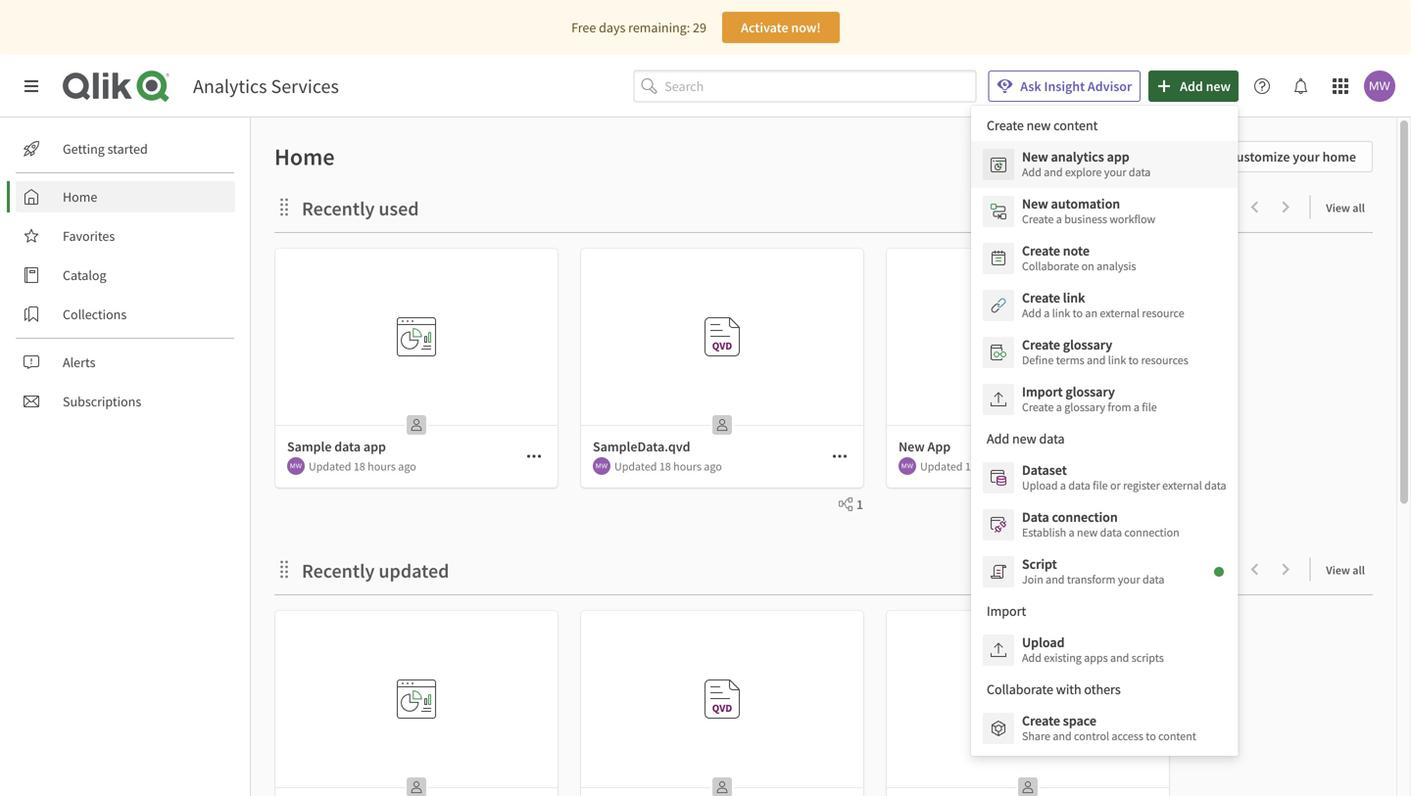 Task type: vqa. For each thing, say whether or not it's contained in the screenshot.


Task type: describe. For each thing, give the bounding box(es) containing it.
favorites
[[63, 227, 115, 245]]

searchbar element
[[633, 70, 977, 102]]

note
[[1063, 242, 1090, 260]]

app for analytics
[[1107, 148, 1130, 166]]

maria williams element for sample data app
[[287, 458, 305, 475]]

add inside upload add existing apps and scripts
[[1022, 651, 1042, 666]]

new automation create a business workflow
[[1022, 195, 1156, 227]]

scripts
[[1132, 651, 1164, 666]]

new inside the home main content
[[899, 438, 925, 456]]

and for create glossary
[[1087, 353, 1106, 368]]

an
[[1085, 306, 1098, 321]]

resources
[[1141, 353, 1189, 368]]

a for link
[[1044, 306, 1050, 321]]

updated 18 hours ago for sample data app
[[309, 459, 416, 474]]

new analytics app add and explore your data
[[1022, 148, 1151, 180]]

getting started link
[[16, 133, 235, 165]]

29
[[693, 19, 707, 36]]

updated
[[379, 559, 449, 584]]

share
[[1022, 729, 1051, 744]]

maria williams image for sampledata.qvd
[[593, 458, 611, 475]]

getting
[[63, 140, 105, 158]]

recently updated
[[302, 559, 449, 584]]

insight
[[1044, 77, 1085, 95]]

recently for recently used
[[302, 197, 375, 221]]

recently used link
[[302, 197, 427, 221]]

customize your home button
[[1193, 141, 1373, 173]]

data left or
[[1069, 478, 1091, 494]]

view for recently used
[[1326, 200, 1351, 216]]

view all for recently updated
[[1326, 563, 1365, 578]]

new connector image
[[1214, 568, 1224, 577]]

a for glossary
[[1056, 400, 1062, 415]]

file inside dataset upload a data file or register external data
[[1093, 478, 1108, 494]]

data
[[1022, 509, 1050, 526]]

analytics
[[193, 74, 267, 99]]

external for dataset
[[1163, 478, 1202, 494]]

customize your home
[[1229, 148, 1357, 166]]

file inside import glossary create a glossary from a file
[[1142, 400, 1157, 415]]

a inside dataset upload a data file or register external data
[[1060, 478, 1066, 494]]

new for new analytics app
[[1022, 148, 1049, 166]]

explore
[[1065, 165, 1102, 180]]

automation
[[1051, 195, 1120, 213]]

create note collaborate on analysis
[[1022, 242, 1136, 274]]

getting started
[[63, 140, 148, 158]]

to inside create link add a link to an external resource
[[1073, 306, 1083, 321]]

upload inside upload add existing apps and scripts
[[1022, 634, 1065, 652]]

analytics services
[[193, 74, 339, 99]]

a for connection
[[1069, 525, 1075, 541]]

on
[[1082, 259, 1095, 274]]

create link add a link to an external resource
[[1022, 289, 1185, 321]]

favorites link
[[16, 221, 235, 252]]

all for recently used
[[1353, 200, 1365, 216]]

glossary left from
[[1065, 400, 1106, 415]]

add new
[[1180, 77, 1231, 95]]

import glossary menu item
[[971, 376, 1239, 423]]

hours for sample data app
[[368, 459, 396, 474]]

view for recently updated
[[1326, 563, 1351, 578]]

sample
[[287, 438, 332, 456]]

dataset
[[1022, 462, 1067, 479]]

used
[[379, 197, 419, 221]]

alerts
[[63, 354, 96, 371]]

alerts link
[[16, 347, 235, 378]]

ask insight advisor button
[[988, 71, 1141, 102]]

create glossary menu item
[[971, 329, 1239, 376]]

hours for sampledata.qvd
[[674, 459, 702, 474]]

upload menu item
[[971, 627, 1239, 674]]

ask
[[1021, 77, 1042, 95]]

updated for sample data app
[[309, 459, 351, 474]]

recently used
[[302, 197, 419, 221]]

maria williams element for sampledata.qvd
[[593, 458, 611, 475]]

1 button
[[831, 496, 864, 514]]

0 horizontal spatial connection
[[1052, 509, 1118, 526]]

days
[[599, 19, 626, 36]]

activate now! link
[[722, 12, 840, 43]]

create glossary define terms and link to resources
[[1022, 336, 1189, 368]]

glossary for create glossary
[[1063, 336, 1113, 354]]

maria williams element for new app
[[899, 458, 916, 475]]

started
[[107, 140, 148, 158]]

sample data app
[[287, 438, 386, 456]]

app for data
[[364, 438, 386, 456]]

data inside script join and transform your data
[[1143, 572, 1165, 588]]

collections
[[63, 306, 127, 323]]

18 for new app
[[965, 459, 977, 474]]

1
[[856, 496, 864, 514]]

recently updated link
[[302, 559, 457, 584]]

register
[[1123, 478, 1160, 494]]

external for create link
[[1100, 306, 1140, 321]]

catalog
[[63, 267, 106, 284]]

content
[[1159, 729, 1197, 744]]

establish
[[1022, 525, 1067, 541]]

transform
[[1067, 572, 1116, 588]]

to for space
[[1146, 729, 1156, 744]]

control
[[1074, 729, 1110, 744]]

data inside the home main content
[[334, 438, 361, 456]]

resource
[[1142, 306, 1185, 321]]

all for recently updated
[[1353, 563, 1365, 578]]

data connection establish a new data connection
[[1022, 509, 1180, 541]]

a for automation
[[1056, 212, 1062, 227]]

create inside import glossary create a glossary from a file
[[1022, 400, 1054, 415]]

and for upload
[[1111, 651, 1129, 666]]

new for new automation
[[1022, 195, 1049, 213]]

your inside script join and transform your data
[[1118, 572, 1141, 588]]

from
[[1108, 400, 1132, 415]]

18 for sample data app
[[354, 459, 365, 474]]

home main content
[[243, 118, 1411, 797]]

link inside create glossary define terms and link to resources
[[1108, 353, 1126, 368]]

updated 18 hours ago for sampledata.qvd
[[615, 459, 722, 474]]

sampledata.qvd
[[593, 438, 691, 456]]

upload add existing apps and scripts
[[1022, 634, 1164, 666]]

link down on
[[1063, 289, 1085, 307]]



Task type: locate. For each thing, give the bounding box(es) containing it.
home link
[[16, 181, 235, 213]]

hours left dataset
[[979, 459, 1008, 474]]

1 updated from the left
[[309, 459, 351, 474]]

create space menu item
[[971, 706, 1239, 753]]

add inside create link add a link to an external resource
[[1022, 306, 1042, 321]]

and
[[1044, 165, 1063, 180], [1087, 353, 1106, 368], [1046, 572, 1065, 588], [1111, 651, 1129, 666], [1053, 729, 1072, 744]]

create for create note
[[1022, 242, 1061, 260]]

2 18 from the left
[[660, 459, 671, 474]]

0 horizontal spatial ago
[[398, 459, 416, 474]]

app inside the home main content
[[364, 438, 386, 456]]

create for create space
[[1022, 713, 1061, 730]]

2 horizontal spatial updated
[[920, 459, 963, 474]]

to for glossary
[[1129, 353, 1139, 368]]

app
[[928, 438, 951, 456]]

3 maria williams element from the left
[[899, 458, 916, 475]]

home inside navigation pane element
[[63, 188, 97, 206]]

apps
[[1084, 651, 1108, 666]]

2 horizontal spatial maria williams element
[[899, 458, 916, 475]]

upload up data
[[1022, 478, 1058, 494]]

and left explore
[[1044, 165, 1063, 180]]

a left business
[[1056, 212, 1062, 227]]

app inside new analytics app add and explore your data
[[1107, 148, 1130, 166]]

hours for new app
[[979, 459, 1008, 474]]

recently left updated
[[302, 559, 375, 584]]

1 maria williams element from the left
[[287, 458, 305, 475]]

and right apps
[[1111, 651, 1129, 666]]

1 vertical spatial move collection image
[[274, 560, 294, 580]]

to left an
[[1073, 306, 1083, 321]]

0 horizontal spatial updated
[[309, 459, 351, 474]]

app right explore
[[1107, 148, 1130, 166]]

18 down sample data app
[[354, 459, 365, 474]]

0 horizontal spatial file
[[1093, 478, 1108, 494]]

1 horizontal spatial file
[[1142, 400, 1157, 415]]

home up the favorites
[[63, 188, 97, 206]]

new app
[[899, 438, 951, 456]]

1 vertical spatial file
[[1093, 478, 1108, 494]]

a left an
[[1044, 306, 1050, 321]]

1 horizontal spatial hours
[[674, 459, 702, 474]]

script
[[1022, 556, 1057, 573]]

1 maria williams image from the left
[[287, 458, 305, 475]]

updated for new app
[[920, 459, 963, 474]]

view
[[1326, 200, 1351, 216], [1326, 563, 1351, 578]]

0 horizontal spatial 18
[[354, 459, 365, 474]]

menu
[[971, 106, 1239, 757]]

now!
[[791, 19, 821, 36]]

2 horizontal spatial 18
[[965, 459, 977, 474]]

create left note
[[1022, 242, 1061, 260]]

file left or
[[1093, 478, 1108, 494]]

1 horizontal spatial updated
[[615, 459, 657, 474]]

analytics
[[1051, 148, 1104, 166]]

1 horizontal spatial maria williams element
[[593, 458, 611, 475]]

maria williams element down sample in the bottom left of the page
[[287, 458, 305, 475]]

new automation menu item
[[971, 188, 1239, 235]]

a up establish
[[1060, 478, 1066, 494]]

0 vertical spatial upload
[[1022, 478, 1058, 494]]

external inside dataset upload a data file or register external data
[[1163, 478, 1202, 494]]

2 maria williams image from the left
[[593, 458, 611, 475]]

data up 'script' menu item
[[1100, 525, 1122, 541]]

new
[[1206, 77, 1231, 95], [1077, 525, 1098, 541]]

to right access
[[1146, 729, 1156, 744]]

create note menu item
[[971, 235, 1239, 282]]

collaborate
[[1022, 259, 1079, 274]]

0 horizontal spatial to
[[1073, 306, 1083, 321]]

navigation pane element
[[0, 125, 250, 425]]

personal element
[[401, 410, 432, 441], [707, 410, 738, 441], [1013, 410, 1044, 441], [401, 772, 432, 797], [707, 772, 738, 797], [1013, 772, 1044, 797]]

define
[[1022, 353, 1054, 368]]

ago for new app
[[1010, 459, 1028, 474]]

add left analytics
[[1022, 165, 1042, 180]]

2 updated 18 hours ago from the left
[[615, 459, 722, 474]]

create left business
[[1022, 212, 1054, 227]]

1 ago from the left
[[398, 459, 416, 474]]

new left analytics
[[1022, 148, 1049, 166]]

home
[[1323, 148, 1357, 166]]

1 hours from the left
[[368, 459, 396, 474]]

maria williams element down sampledata.qvd
[[593, 458, 611, 475]]

external
[[1100, 306, 1140, 321], [1163, 478, 1202, 494]]

your left home
[[1293, 148, 1320, 166]]

2 horizontal spatial hours
[[979, 459, 1008, 474]]

and inside new analytics app add and explore your data
[[1044, 165, 1063, 180]]

1 horizontal spatial connection
[[1125, 525, 1180, 541]]

menu containing new analytics app
[[971, 106, 1239, 757]]

create
[[1022, 212, 1054, 227], [1022, 242, 1061, 260], [1022, 289, 1061, 307], [1022, 336, 1061, 354], [1022, 400, 1054, 415], [1022, 713, 1061, 730]]

data right sample in the bottom left of the page
[[334, 438, 361, 456]]

0 vertical spatial app
[[1107, 148, 1130, 166]]

customize
[[1229, 148, 1290, 166]]

0 vertical spatial file
[[1142, 400, 1157, 415]]

a
[[1056, 212, 1062, 227], [1044, 306, 1050, 321], [1056, 400, 1062, 415], [1134, 400, 1140, 415], [1060, 478, 1066, 494], [1069, 525, 1075, 541]]

1 vertical spatial all
[[1353, 563, 1365, 578]]

connection
[[1052, 509, 1118, 526], [1125, 525, 1180, 541]]

0 horizontal spatial maria williams image
[[287, 458, 305, 475]]

glossary down terms on the right top of the page
[[1066, 383, 1115, 401]]

glossary inside create glossary define terms and link to resources
[[1063, 336, 1113, 354]]

and right join
[[1046, 572, 1065, 588]]

0 vertical spatial view all link
[[1326, 195, 1373, 220]]

and right terms on the right top of the page
[[1087, 353, 1106, 368]]

updated down sample data app
[[309, 459, 351, 474]]

0 vertical spatial new
[[1206, 77, 1231, 95]]

3 ago from the left
[[1010, 459, 1028, 474]]

2 view all from the top
[[1326, 563, 1365, 578]]

import
[[1022, 383, 1063, 401]]

1 vertical spatial to
[[1129, 353, 1139, 368]]

1 vertical spatial external
[[1163, 478, 1202, 494]]

updated down sampledata.qvd
[[615, 459, 657, 474]]

1 horizontal spatial external
[[1163, 478, 1202, 494]]

add inside "dropdown button"
[[1180, 77, 1203, 95]]

1 vertical spatial view
[[1326, 563, 1351, 578]]

app right sample in the bottom left of the page
[[364, 438, 386, 456]]

2 upload from the top
[[1022, 634, 1065, 652]]

activate now!
[[741, 19, 821, 36]]

0 vertical spatial recently
[[302, 197, 375, 221]]

0 horizontal spatial external
[[1100, 306, 1140, 321]]

your
[[1293, 148, 1320, 166], [1104, 165, 1127, 180], [1118, 572, 1141, 588]]

free days remaining: 29
[[572, 19, 707, 36]]

join
[[1022, 572, 1044, 588]]

new up customize
[[1206, 77, 1231, 95]]

2 horizontal spatial to
[[1146, 729, 1156, 744]]

1 view from the top
[[1326, 200, 1351, 216]]

2 ago from the left
[[704, 459, 722, 474]]

workflow
[[1110, 212, 1156, 227]]

create for create link
[[1022, 289, 1061, 307]]

create up import
[[1022, 336, 1061, 354]]

1 vertical spatial home
[[63, 188, 97, 206]]

0 vertical spatial home
[[274, 142, 335, 172]]

18 right maria williams icon
[[965, 459, 977, 474]]

2 horizontal spatial updated 18 hours ago
[[920, 459, 1028, 474]]

recently left used
[[302, 197, 375, 221]]

0 horizontal spatial updated 18 hours ago
[[309, 459, 416, 474]]

home down services
[[274, 142, 335, 172]]

all
[[1353, 200, 1365, 216], [1353, 563, 1365, 578]]

0 vertical spatial all
[[1353, 200, 1365, 216]]

create inside create note collaborate on analysis
[[1022, 242, 1061, 260]]

free
[[572, 19, 596, 36]]

remaining:
[[628, 19, 690, 36]]

business
[[1065, 212, 1108, 227]]

1 create from the top
[[1022, 212, 1054, 227]]

create inside create space share and control access to content
[[1022, 713, 1061, 730]]

a inside create link add a link to an external resource
[[1044, 306, 1050, 321]]

create link menu item
[[971, 282, 1239, 329]]

2 hours from the left
[[674, 459, 702, 474]]

view all
[[1326, 200, 1365, 216], [1326, 563, 1365, 578]]

data right register
[[1205, 478, 1227, 494]]

3 updated from the left
[[920, 459, 963, 474]]

create inside create glossary define terms and link to resources
[[1022, 336, 1061, 354]]

2 vertical spatial to
[[1146, 729, 1156, 744]]

recently for recently updated
[[302, 559, 375, 584]]

hours down sample data app
[[368, 459, 396, 474]]

add new button
[[1149, 71, 1239, 102]]

file right from
[[1142, 400, 1157, 415]]

to inside create glossary define terms and link to resources
[[1129, 353, 1139, 368]]

view all for recently used
[[1326, 200, 1365, 216]]

new inside new analytics app add and explore your data
[[1022, 148, 1049, 166]]

dataset upload a data file or register external data
[[1022, 462, 1227, 494]]

move collection image for recently updated
[[274, 560, 294, 580]]

your right transform
[[1118, 572, 1141, 588]]

1 horizontal spatial ago
[[704, 459, 722, 474]]

data inside data connection establish a new data connection
[[1100, 525, 1122, 541]]

access
[[1112, 729, 1144, 744]]

to
[[1073, 306, 1083, 321], [1129, 353, 1139, 368], [1146, 729, 1156, 744]]

services
[[271, 74, 339, 99]]

2 updated from the left
[[615, 459, 657, 474]]

1 horizontal spatial new
[[1206, 77, 1231, 95]]

hours
[[368, 459, 396, 474], [674, 459, 702, 474], [979, 459, 1008, 474]]

3 create from the top
[[1022, 289, 1061, 307]]

catalog link
[[16, 260, 235, 291]]

new inside "dropdown button"
[[1206, 77, 1231, 95]]

data inside new analytics app add and explore your data
[[1129, 165, 1151, 180]]

2 create from the top
[[1022, 242, 1061, 260]]

add
[[1180, 77, 1203, 95], [1022, 165, 1042, 180], [1022, 306, 1042, 321], [1022, 651, 1042, 666]]

updated for sampledata.qvd
[[615, 459, 657, 474]]

external right register
[[1163, 478, 1202, 494]]

updated 18 hours ago for new app
[[920, 459, 1028, 474]]

ago for sample data app
[[398, 459, 416, 474]]

maria williams image
[[287, 458, 305, 475], [593, 458, 611, 475]]

0 vertical spatial view all
[[1326, 200, 1365, 216]]

and right share
[[1053, 729, 1072, 744]]

a right establish
[[1069, 525, 1075, 541]]

data
[[1129, 165, 1151, 180], [334, 438, 361, 456], [1069, 478, 1091, 494], [1205, 478, 1227, 494], [1100, 525, 1122, 541], [1143, 572, 1165, 588]]

1 horizontal spatial app
[[1107, 148, 1130, 166]]

glossary
[[1063, 336, 1113, 354], [1066, 383, 1115, 401], [1065, 400, 1106, 415]]

data up 'workflow'
[[1129, 165, 1151, 180]]

ask insight advisor
[[1021, 77, 1132, 95]]

maria williams element
[[287, 458, 305, 475], [593, 458, 611, 475], [899, 458, 916, 475]]

updated down app
[[920, 459, 963, 474]]

data right transform
[[1143, 572, 1165, 588]]

new left automation
[[1022, 195, 1049, 213]]

and for new analytics app
[[1044, 165, 1063, 180]]

1 18 from the left
[[354, 459, 365, 474]]

subscriptions link
[[16, 386, 235, 418]]

terms
[[1056, 353, 1085, 368]]

create down define
[[1022, 400, 1054, 415]]

Search text field
[[665, 70, 977, 102]]

script join and transform your data
[[1022, 556, 1165, 588]]

4 create from the top
[[1022, 336, 1061, 354]]

link up import glossary menu item
[[1108, 353, 1126, 368]]

maria williams image
[[899, 458, 916, 475]]

external inside create link add a link to an external resource
[[1100, 306, 1140, 321]]

subscriptions
[[63, 393, 141, 411]]

updated 18 hours ago down sample data app
[[309, 459, 416, 474]]

existing
[[1044, 651, 1082, 666]]

create inside new automation create a business workflow
[[1022, 212, 1054, 227]]

and inside script join and transform your data
[[1046, 572, 1065, 588]]

1 horizontal spatial maria williams image
[[593, 458, 611, 475]]

add up define
[[1022, 306, 1042, 321]]

hours down sampledata.qvd
[[674, 459, 702, 474]]

6 create from the top
[[1022, 713, 1061, 730]]

1 vertical spatial view all link
[[1326, 558, 1373, 582]]

1 horizontal spatial home
[[274, 142, 335, 172]]

0 horizontal spatial new
[[1077, 525, 1098, 541]]

connection down register
[[1125, 525, 1180, 541]]

0 horizontal spatial app
[[364, 438, 386, 456]]

a down terms on the right top of the page
[[1056, 400, 1062, 415]]

or
[[1111, 478, 1121, 494]]

2 maria williams element from the left
[[593, 458, 611, 475]]

and inside create space share and control access to content
[[1053, 729, 1072, 744]]

ago
[[398, 459, 416, 474], [704, 459, 722, 474], [1010, 459, 1028, 474]]

connection down dataset menu item at bottom
[[1052, 509, 1118, 526]]

1 vertical spatial app
[[364, 438, 386, 456]]

3 18 from the left
[[965, 459, 977, 474]]

move collection image left recently used
[[274, 198, 294, 217]]

glossary down an
[[1063, 336, 1113, 354]]

1 vertical spatial recently
[[302, 559, 375, 584]]

script menu item
[[971, 549, 1239, 596]]

new inside data connection establish a new data connection
[[1077, 525, 1098, 541]]

new inside new automation create a business workflow
[[1022, 195, 1049, 213]]

ago for sampledata.qvd
[[704, 459, 722, 474]]

add right advisor
[[1180, 77, 1203, 95]]

1 vertical spatial new
[[1022, 195, 1049, 213]]

2 view all link from the top
[[1326, 558, 1373, 582]]

1 view all link from the top
[[1326, 195, 1373, 220]]

create left space
[[1022, 713, 1061, 730]]

link
[[1063, 289, 1085, 307], [1052, 306, 1071, 321], [1108, 353, 1126, 368]]

data connection menu item
[[971, 502, 1239, 549]]

1 horizontal spatial to
[[1129, 353, 1139, 368]]

1 vertical spatial view all
[[1326, 563, 1365, 578]]

and inside upload add existing apps and scripts
[[1111, 651, 1129, 666]]

create inside create link add a link to an external resource
[[1022, 289, 1061, 307]]

move collection image for recently used
[[274, 198, 294, 217]]

link left an
[[1052, 306, 1071, 321]]

1 vertical spatial upload
[[1022, 634, 1065, 652]]

import glossary create a glossary from a file
[[1022, 383, 1157, 415]]

0 vertical spatial view
[[1326, 200, 1351, 216]]

your inside new analytics app add and explore your data
[[1104, 165, 1127, 180]]

upload
[[1022, 478, 1058, 494], [1022, 634, 1065, 652]]

2 all from the top
[[1353, 563, 1365, 578]]

maria williams image down sample in the bottom left of the page
[[287, 458, 305, 475]]

1 all from the top
[[1353, 200, 1365, 216]]

your inside button
[[1293, 148, 1320, 166]]

0 vertical spatial move collection image
[[274, 198, 294, 217]]

a inside new automation create a business workflow
[[1056, 212, 1062, 227]]

analysis
[[1097, 259, 1136, 274]]

analytics services element
[[193, 74, 339, 99]]

a inside data connection establish a new data connection
[[1069, 525, 1075, 541]]

0 horizontal spatial maria williams element
[[287, 458, 305, 475]]

18 for sampledata.qvd
[[660, 459, 671, 474]]

create for create glossary
[[1022, 336, 1061, 354]]

view all link
[[1326, 195, 1373, 220], [1326, 558, 1373, 582]]

new up maria williams icon
[[899, 438, 925, 456]]

18
[[354, 459, 365, 474], [660, 459, 671, 474], [965, 459, 977, 474]]

space
[[1063, 713, 1097, 730]]

and inside create glossary define terms and link to resources
[[1087, 353, 1106, 368]]

maria williams element down new app
[[899, 458, 916, 475]]

activate
[[741, 19, 789, 36]]

dataset menu item
[[971, 455, 1239, 502]]

a right from
[[1134, 400, 1140, 415]]

0 vertical spatial external
[[1100, 306, 1140, 321]]

move collection image left "recently updated"
[[274, 560, 294, 580]]

home
[[274, 142, 335, 172], [63, 188, 97, 206]]

collections link
[[16, 299, 235, 330]]

recently
[[302, 197, 375, 221], [302, 559, 375, 584]]

home inside main content
[[274, 142, 335, 172]]

close sidebar menu image
[[24, 78, 39, 94]]

1 view all from the top
[[1326, 200, 1365, 216]]

updated 18 hours ago
[[309, 459, 416, 474], [615, 459, 722, 474], [920, 459, 1028, 474]]

maria williams image down sampledata.qvd
[[593, 458, 611, 475]]

0 vertical spatial to
[[1073, 306, 1083, 321]]

upload left apps
[[1022, 634, 1065, 652]]

2 view from the top
[[1326, 563, 1351, 578]]

0 vertical spatial new
[[1022, 148, 1049, 166]]

3 updated 18 hours ago from the left
[[920, 459, 1028, 474]]

move collection image
[[274, 198, 294, 217], [274, 560, 294, 580]]

updated 18 hours ago down sampledata.qvd
[[615, 459, 722, 474]]

view all link for recently used
[[1326, 195, 1373, 220]]

3 hours from the left
[[979, 459, 1008, 474]]

add inside new analytics app add and explore your data
[[1022, 165, 1042, 180]]

0 horizontal spatial hours
[[368, 459, 396, 474]]

to left resources
[[1129, 353, 1139, 368]]

advisor
[[1088, 77, 1132, 95]]

18 down sampledata.qvd
[[660, 459, 671, 474]]

external right an
[[1100, 306, 1140, 321]]

1 horizontal spatial updated 18 hours ago
[[615, 459, 722, 474]]

file
[[1142, 400, 1157, 415], [1093, 478, 1108, 494]]

create space share and control access to content
[[1022, 713, 1197, 744]]

maria williams image for sample data app
[[287, 458, 305, 475]]

1 updated 18 hours ago from the left
[[309, 459, 416, 474]]

view all link for recently updated
[[1326, 558, 1373, 582]]

0 horizontal spatial home
[[63, 188, 97, 206]]

new up script join and transform your data
[[1077, 525, 1098, 541]]

2 horizontal spatial ago
[[1010, 459, 1028, 474]]

5 create from the top
[[1022, 400, 1054, 415]]

glossary for import glossary
[[1066, 383, 1115, 401]]

upload inside dataset upload a data file or register external data
[[1022, 478, 1058, 494]]

new analytics app menu item
[[971, 141, 1239, 188]]

1 horizontal spatial 18
[[660, 459, 671, 474]]

to inside create space share and control access to content
[[1146, 729, 1156, 744]]

1 upload from the top
[[1022, 478, 1058, 494]]

add left existing
[[1022, 651, 1042, 666]]

your right explore
[[1104, 165, 1127, 180]]

2 vertical spatial new
[[899, 438, 925, 456]]

create down collaborate
[[1022, 289, 1061, 307]]

updated 18 hours ago down app
[[920, 459, 1028, 474]]

1 vertical spatial new
[[1077, 525, 1098, 541]]



